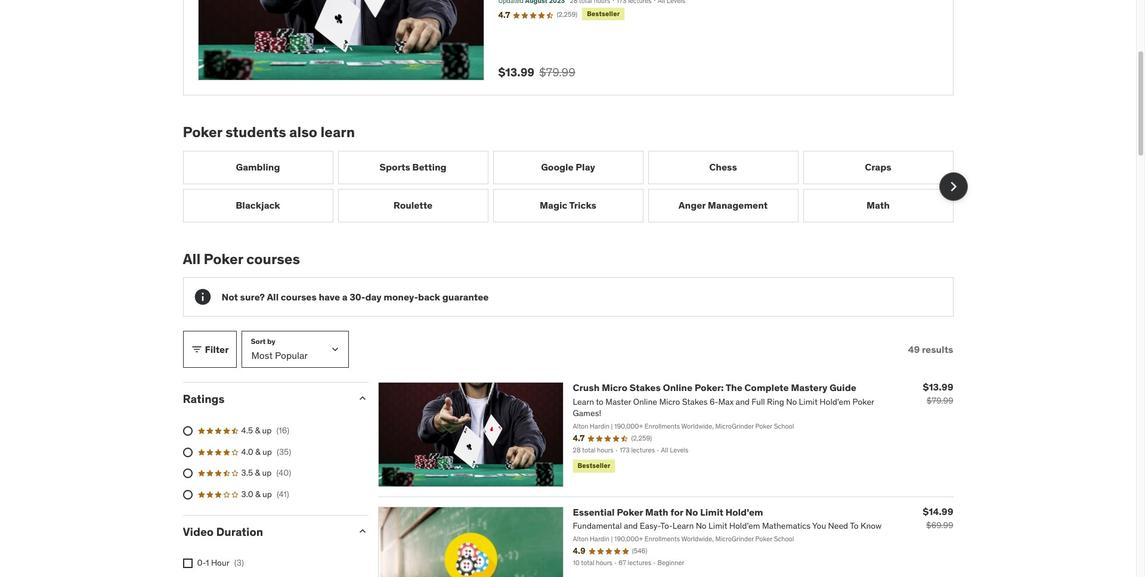 Task type: locate. For each thing, give the bounding box(es) containing it.
(3)
[[234, 558, 244, 569]]

up for 3.5 & up
[[262, 468, 272, 479]]

0 vertical spatial math
[[867, 199, 890, 211]]

up for 4.0 & up
[[263, 447, 272, 458]]

4.5
[[241, 426, 253, 436]]

sports
[[380, 161, 410, 173]]

& right 3.5
[[255, 468, 260, 479]]

all
[[183, 250, 201, 268], [267, 291, 279, 303]]

crush micro stakes online poker: the complete mastery guide
[[573, 382, 857, 394]]

& for 3.5
[[255, 468, 260, 479]]

blackjack
[[236, 199, 280, 211]]

next image
[[944, 177, 963, 196]]

math
[[867, 199, 890, 211], [646, 507, 669, 519]]

$79.99
[[539, 65, 576, 79], [927, 396, 954, 407]]

1 horizontal spatial all
[[267, 291, 279, 303]]

for
[[671, 507, 684, 519]]

magic tricks
[[540, 199, 597, 211]]

up left (35)
[[263, 447, 272, 458]]

poker
[[183, 123, 222, 141], [204, 250, 243, 268], [617, 507, 643, 519]]

ratings
[[183, 392, 225, 407]]

0 vertical spatial $79.99
[[539, 65, 576, 79]]

& right 4.5
[[255, 426, 260, 436]]

xsmall image
[[183, 559, 192, 569]]

chess link
[[648, 151, 799, 184]]

3.0 & up (41)
[[241, 489, 289, 500]]

49
[[909, 344, 920, 356]]

up left '(40)'
[[262, 468, 272, 479]]

poker right essential
[[617, 507, 643, 519]]

$69.99
[[927, 521, 954, 531]]

30-
[[350, 291, 365, 303]]

courses up sure?
[[246, 250, 300, 268]]

gambling link
[[183, 151, 333, 184]]

poker students also learn
[[183, 123, 355, 141]]

courses
[[246, 250, 300, 268], [281, 291, 317, 303]]

craps
[[865, 161, 892, 173]]

anger
[[679, 199, 706, 211]]

$79.99 down (2,259)
[[539, 65, 576, 79]]

video duration
[[183, 525, 263, 539]]

$13.99 down 4.7 on the top left of the page
[[499, 65, 535, 79]]

google play
[[541, 161, 595, 173]]

0-1 hour (3)
[[197, 558, 244, 569]]

gambling
[[236, 161, 280, 173]]

0 horizontal spatial math
[[646, 507, 669, 519]]

&
[[255, 426, 260, 436], [255, 447, 261, 458], [255, 468, 260, 479], [255, 489, 261, 500]]

0 vertical spatial $13.99 $79.99
[[499, 65, 576, 79]]

0-
[[197, 558, 206, 569]]

poker for essential
[[617, 507, 643, 519]]

0 vertical spatial small image
[[191, 344, 203, 356]]

$13.99
[[499, 65, 535, 79], [923, 382, 954, 394]]

poker up not
[[204, 250, 243, 268]]

essential
[[573, 507, 615, 519]]

1 vertical spatial poker
[[204, 250, 243, 268]]

micro
[[602, 382, 628, 394]]

1 horizontal spatial math
[[867, 199, 890, 211]]

$14.99 $69.99
[[923, 506, 954, 531]]

up left (16)
[[262, 426, 272, 436]]

0 horizontal spatial small image
[[191, 344, 203, 356]]

students
[[226, 123, 286, 141]]

magic tricks link
[[493, 189, 644, 222]]

$79.99 down results
[[927, 396, 954, 407]]

& right 4.0
[[255, 447, 261, 458]]

small image
[[191, 344, 203, 356], [357, 526, 368, 537]]

ratings button
[[183, 392, 347, 407]]

1 horizontal spatial $79.99
[[927, 396, 954, 407]]

$13.99 down results
[[923, 382, 954, 394]]

limit
[[701, 507, 724, 519]]

0 vertical spatial all
[[183, 250, 201, 268]]

1 vertical spatial $13.99
[[923, 382, 954, 394]]

management
[[708, 199, 768, 211]]

(41)
[[277, 489, 289, 500]]

math inside carousel element
[[867, 199, 890, 211]]

4.7
[[499, 10, 510, 20]]

2 vertical spatial poker
[[617, 507, 643, 519]]

carousel element
[[183, 151, 968, 222]]

0 horizontal spatial $13.99
[[499, 65, 535, 79]]

roulette link
[[338, 189, 488, 222]]

1 vertical spatial small image
[[357, 526, 368, 537]]

1 vertical spatial $79.99
[[927, 396, 954, 407]]

1 horizontal spatial $13.99 $79.99
[[923, 382, 954, 407]]

& right 3.0
[[255, 489, 261, 500]]

math down craps link
[[867, 199, 890, 211]]

up left (41)
[[263, 489, 272, 500]]

up
[[262, 426, 272, 436], [263, 447, 272, 458], [262, 468, 272, 479], [263, 489, 272, 500]]

1 horizontal spatial $13.99
[[923, 382, 954, 394]]

crush
[[573, 382, 600, 394]]

hour
[[211, 558, 230, 569]]

$13.99 $79.99
[[499, 65, 576, 79], [923, 382, 954, 407]]

0 vertical spatial courses
[[246, 250, 300, 268]]

guarantee
[[443, 291, 489, 303]]

back
[[418, 291, 441, 303]]

anger management link
[[648, 189, 799, 222]]

4.0
[[241, 447, 253, 458]]

poker left students
[[183, 123, 222, 141]]

all poker courses
[[183, 250, 300, 268]]

filter
[[205, 344, 229, 356]]

math left for
[[646, 507, 669, 519]]

courses left have on the left of page
[[281, 291, 317, 303]]



Task type: vqa. For each thing, say whether or not it's contained in the screenshot.


Task type: describe. For each thing, give the bounding box(es) containing it.
& for 4.0
[[255, 447, 261, 458]]

duration
[[216, 525, 263, 539]]

3.0
[[241, 489, 253, 500]]

play
[[576, 161, 595, 173]]

the
[[726, 382, 743, 394]]

google
[[541, 161, 574, 173]]

1 horizontal spatial small image
[[357, 526, 368, 537]]

math link
[[804, 189, 954, 222]]

(2,259)
[[557, 10, 578, 19]]

mastery
[[791, 382, 828, 394]]

1 vertical spatial courses
[[281, 291, 317, 303]]

hold'em
[[726, 507, 764, 519]]

bestseller
[[587, 10, 620, 18]]

up for 3.0 & up
[[263, 489, 272, 500]]

betting
[[413, 161, 447, 173]]

0 horizontal spatial $79.99
[[539, 65, 576, 79]]

(35)
[[277, 447, 291, 458]]

online
[[663, 382, 693, 394]]

craps link
[[804, 151, 954, 184]]

filter button
[[183, 331, 237, 368]]

video duration button
[[183, 525, 347, 539]]

sports betting
[[380, 161, 447, 173]]

4.0 & up (35)
[[241, 447, 291, 458]]

small image inside filter button
[[191, 344, 203, 356]]

0 horizontal spatial all
[[183, 250, 201, 268]]

not
[[222, 291, 238, 303]]

3.5
[[241, 468, 253, 479]]

(16)
[[277, 426, 290, 436]]

1 vertical spatial all
[[267, 291, 279, 303]]

0 vertical spatial $13.99
[[499, 65, 535, 79]]

essential poker math for no limit hold'em link
[[573, 507, 764, 519]]

have
[[319, 291, 340, 303]]

video
[[183, 525, 214, 539]]

blackjack link
[[183, 189, 333, 222]]

essential poker math for no limit hold'em
[[573, 507, 764, 519]]

crush micro stakes online poker: the complete mastery guide link
[[573, 382, 857, 394]]

not sure? all courses have a 30-day money-back guarantee
[[222, 291, 489, 303]]

also
[[289, 123, 318, 141]]

0 vertical spatial poker
[[183, 123, 222, 141]]

learn
[[321, 123, 355, 141]]

poker:
[[695, 382, 724, 394]]

up for 4.5 & up
[[262, 426, 272, 436]]

$14.99
[[923, 506, 954, 518]]

guide
[[830, 382, 857, 394]]

(40)
[[277, 468, 291, 479]]

results
[[922, 344, 954, 356]]

google play link
[[493, 151, 644, 184]]

poker for all
[[204, 250, 243, 268]]

& for 3.0
[[255, 489, 261, 500]]

1 vertical spatial $13.99 $79.99
[[923, 382, 954, 407]]

49 results
[[909, 344, 954, 356]]

stakes
[[630, 382, 661, 394]]

anger management
[[679, 199, 768, 211]]

49 results status
[[909, 344, 954, 356]]

sure?
[[240, 291, 265, 303]]

small image
[[357, 393, 368, 405]]

3.5 & up (40)
[[241, 468, 291, 479]]

a
[[342, 291, 348, 303]]

roulette
[[394, 199, 433, 211]]

chess
[[710, 161, 737, 173]]

1 vertical spatial math
[[646, 507, 669, 519]]

money-
[[384, 291, 418, 303]]

no
[[686, 507, 699, 519]]

complete
[[745, 382, 789, 394]]

day
[[365, 291, 382, 303]]

0 horizontal spatial $13.99 $79.99
[[499, 65, 576, 79]]

1
[[206, 558, 209, 569]]

sports betting link
[[338, 151, 488, 184]]

tricks
[[570, 199, 597, 211]]

4.5 & up (16)
[[241, 426, 290, 436]]

magic
[[540, 199, 568, 211]]

& for 4.5
[[255, 426, 260, 436]]



